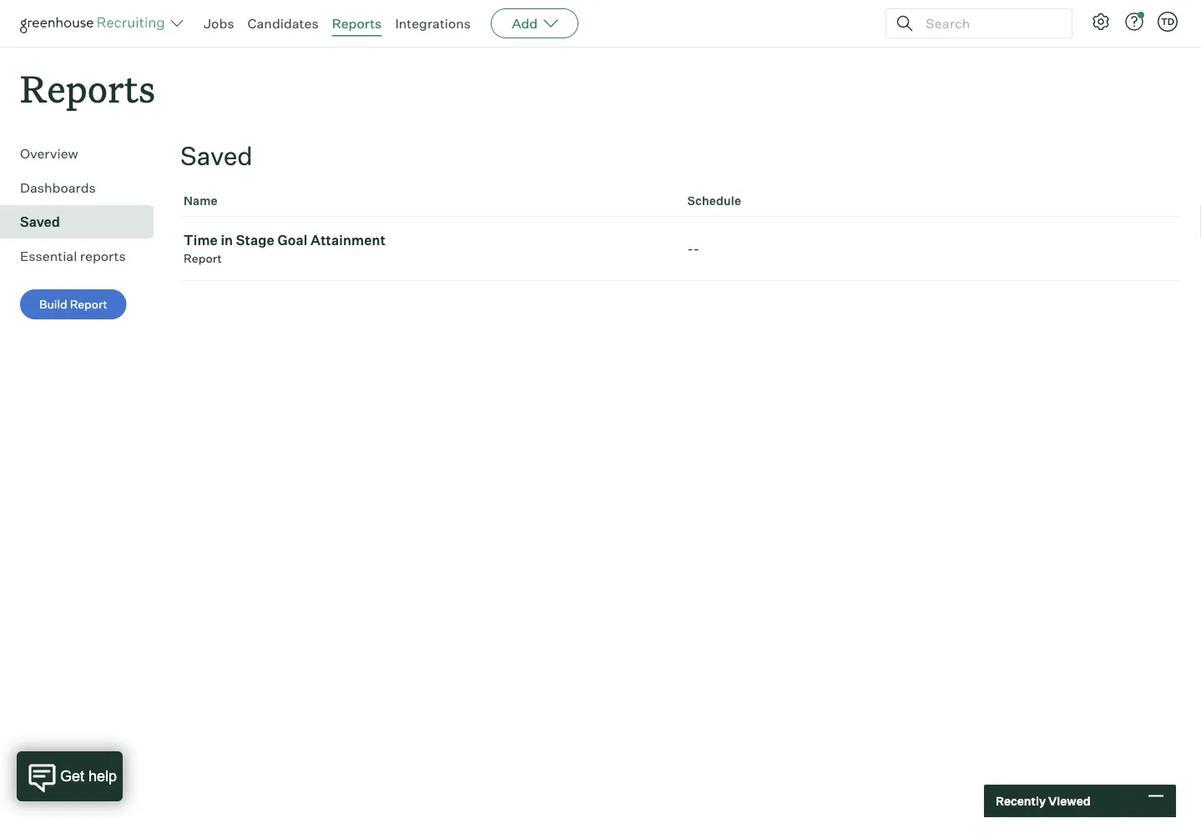 Task type: describe. For each thing, give the bounding box(es) containing it.
td
[[1161, 16, 1175, 27]]

greenhouse recruiting image
[[20, 13, 170, 33]]

schedule
[[687, 194, 741, 208]]

add
[[512, 15, 538, 32]]

saved link
[[20, 212, 147, 232]]

dashboards link
[[20, 178, 147, 198]]

overview link
[[20, 144, 147, 164]]

report inside build report button
[[70, 297, 107, 312]]

reports link
[[332, 15, 382, 32]]

configure image
[[1091, 12, 1111, 32]]

overview
[[20, 145, 78, 162]]

essential reports
[[20, 248, 126, 265]]

goal
[[277, 232, 308, 249]]

1 horizontal spatial reports
[[332, 15, 382, 32]]

viewed
[[1048, 795, 1091, 809]]

integrations link
[[395, 15, 471, 32]]



Task type: locate. For each thing, give the bounding box(es) containing it.
0 horizontal spatial reports
[[20, 63, 155, 113]]

0 vertical spatial report
[[184, 251, 222, 266]]

--
[[687, 241, 700, 257]]

0 horizontal spatial saved
[[20, 214, 60, 231]]

Search text field
[[922, 11, 1057, 35]]

-
[[687, 241, 694, 257], [694, 241, 700, 257]]

time in stage goal attainment report
[[184, 232, 386, 266]]

time
[[184, 232, 218, 249]]

saved up "name"
[[180, 140, 253, 172]]

report
[[184, 251, 222, 266], [70, 297, 107, 312]]

saved up the essential
[[20, 214, 60, 231]]

1 vertical spatial reports
[[20, 63, 155, 113]]

add button
[[491, 8, 579, 38]]

1 vertical spatial saved
[[20, 214, 60, 231]]

jobs
[[204, 15, 234, 32]]

report down 'time'
[[184, 251, 222, 266]]

attainment
[[311, 232, 386, 249]]

saved
[[180, 140, 253, 172], [20, 214, 60, 231]]

td button
[[1158, 12, 1178, 32]]

stage
[[236, 232, 275, 249]]

1 vertical spatial report
[[70, 297, 107, 312]]

build report button
[[20, 290, 127, 320]]

build report
[[39, 297, 107, 312]]

1 horizontal spatial report
[[184, 251, 222, 266]]

reports down greenhouse recruiting image
[[20, 63, 155, 113]]

jobs link
[[204, 15, 234, 32]]

name
[[184, 194, 218, 208]]

td button
[[1154, 8, 1181, 35]]

reports
[[80, 248, 126, 265]]

recently viewed
[[996, 795, 1091, 809]]

recently
[[996, 795, 1046, 809]]

reports right candidates link
[[332, 15, 382, 32]]

dashboards
[[20, 180, 96, 196]]

reports
[[332, 15, 382, 32], [20, 63, 155, 113]]

report inside time in stage goal attainment report
[[184, 251, 222, 266]]

0 vertical spatial reports
[[332, 15, 382, 32]]

candidates
[[248, 15, 319, 32]]

1 - from the left
[[687, 241, 694, 257]]

essential
[[20, 248, 77, 265]]

essential reports link
[[20, 246, 147, 266]]

0 horizontal spatial report
[[70, 297, 107, 312]]

report right build
[[70, 297, 107, 312]]

0 vertical spatial saved
[[180, 140, 253, 172]]

integrations
[[395, 15, 471, 32]]

1 horizontal spatial saved
[[180, 140, 253, 172]]

build
[[39, 297, 67, 312]]

candidates link
[[248, 15, 319, 32]]

2 - from the left
[[694, 241, 700, 257]]

in
[[221, 232, 233, 249]]



Task type: vqa. For each thing, say whether or not it's contained in the screenshot.
Integrations
yes



